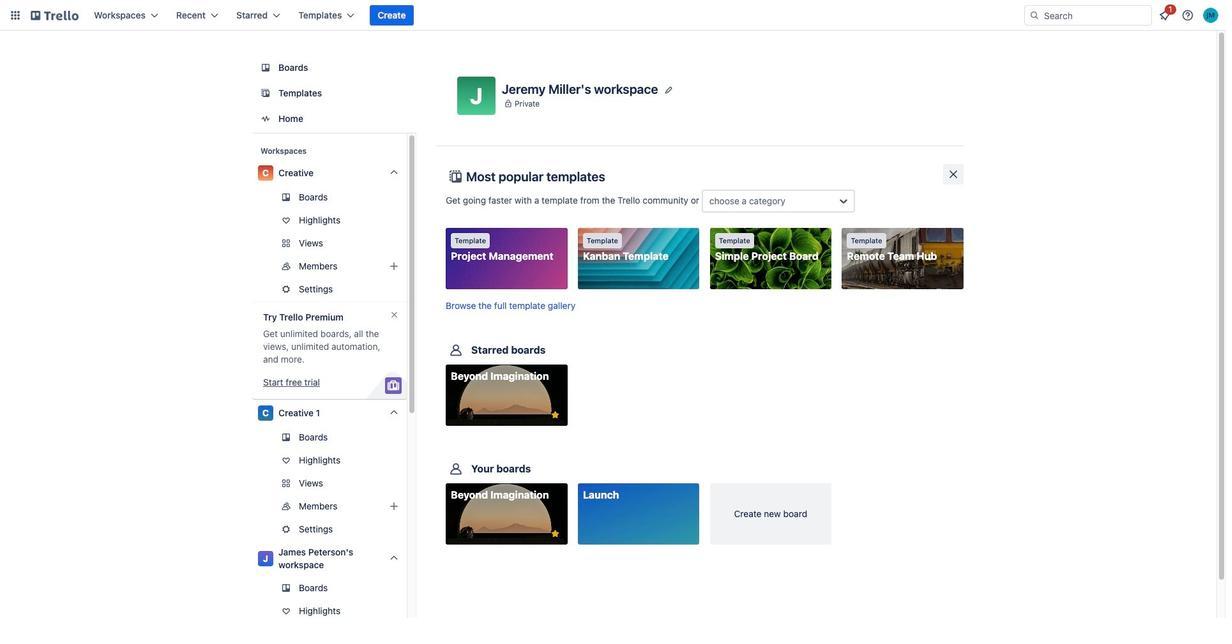 Task type: vqa. For each thing, say whether or not it's contained in the screenshot.
John Smith (johnsmith38824343) icon
no



Task type: describe. For each thing, give the bounding box(es) containing it.
1 click to unstar this board. it will be removed from your starred list. image from the top
[[550, 409, 561, 421]]

primary element
[[0, 0, 1226, 31]]

1 notification image
[[1157, 8, 1172, 23]]

home image
[[258, 111, 273, 126]]

2 forward image from the top
[[404, 476, 420, 491]]

back to home image
[[31, 5, 79, 26]]

add image
[[386, 259, 402, 274]]

2 click to unstar this board. it will be removed from your starred list. image from the top
[[550, 528, 561, 540]]



Task type: locate. For each thing, give the bounding box(es) containing it.
1 forward image from the top
[[404, 282, 420, 297]]

0 vertical spatial forward image
[[404, 236, 420, 251]]

open information menu image
[[1181, 9, 1194, 22]]

1 vertical spatial forward image
[[404, 476, 420, 491]]

board image
[[258, 60, 273, 75]]

0 vertical spatial forward image
[[404, 282, 420, 297]]

template board image
[[258, 86, 273, 101]]

1 vertical spatial forward image
[[404, 259, 420, 274]]

2 vertical spatial forward image
[[404, 499, 420, 514]]

0 vertical spatial click to unstar this board. it will be removed from your starred list. image
[[550, 409, 561, 421]]

forward image for add image
[[404, 259, 420, 274]]

forward image for forward icon related to add icon
[[404, 522, 420, 537]]

Search field
[[1024, 5, 1152, 26]]

click to unstar this board. it will be removed from your starred list. image
[[550, 409, 561, 421], [550, 528, 561, 540]]

1 vertical spatial click to unstar this board. it will be removed from your starred list. image
[[550, 528, 561, 540]]

forward image
[[404, 282, 420, 297], [404, 476, 420, 491], [404, 522, 420, 537]]

3 forward image from the top
[[404, 499, 420, 514]]

forward image
[[404, 236, 420, 251], [404, 259, 420, 274], [404, 499, 420, 514]]

jeremy miller (jeremymiller198) image
[[1203, 8, 1218, 23]]

1 forward image from the top
[[404, 236, 420, 251]]

2 forward image from the top
[[404, 259, 420, 274]]

2 vertical spatial forward image
[[404, 522, 420, 537]]

forward image for add icon
[[404, 499, 420, 514]]

forward image for forward icon corresponding to add image
[[404, 282, 420, 297]]

3 forward image from the top
[[404, 522, 420, 537]]

search image
[[1029, 10, 1040, 20]]

add image
[[386, 499, 402, 514]]



